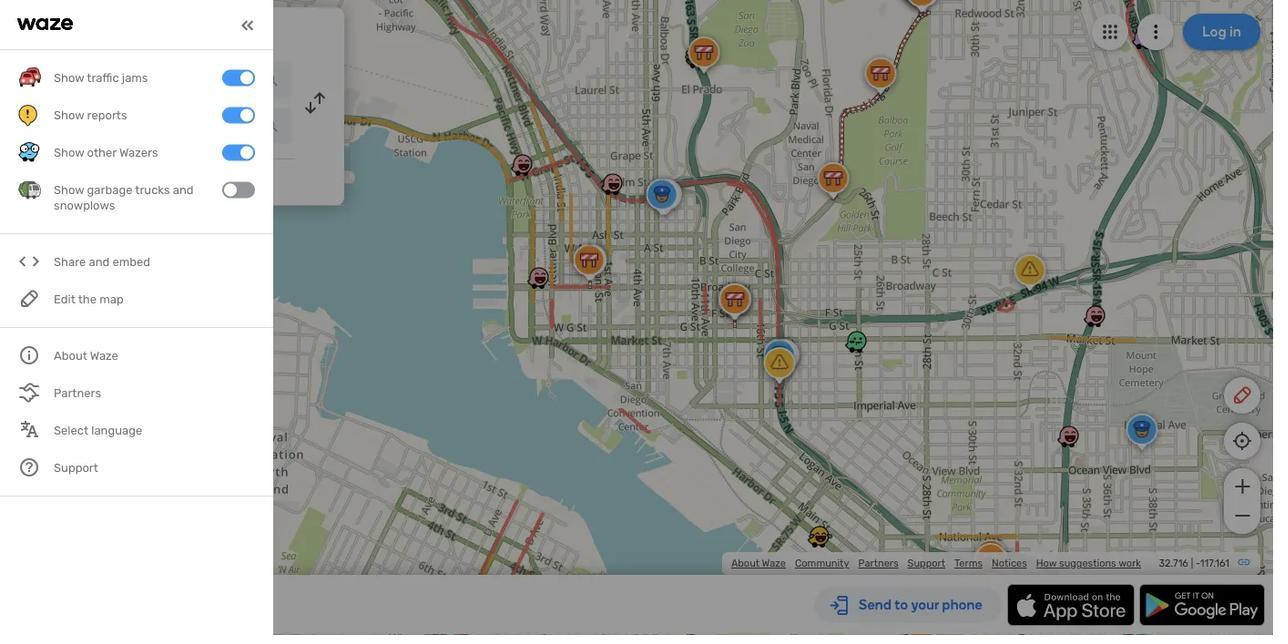 Task type: vqa. For each thing, say whether or not it's contained in the screenshot.
27601, related to Poole's,
no



Task type: describe. For each thing, give the bounding box(es) containing it.
community link
[[795, 557, 850, 569]]

directions
[[167, 22, 243, 41]]

about waze community partners support terms notices how suggestions work
[[732, 557, 1142, 569]]

embed
[[112, 255, 150, 269]]

Choose destination text field
[[60, 108, 292, 144]]

community
[[795, 557, 850, 569]]

zoom out image
[[1231, 505, 1254, 527]]

driving directions
[[109, 22, 243, 41]]

terms
[[955, 557, 983, 569]]

pencil image
[[1232, 385, 1254, 406]]

Choose starting point text field
[[60, 62, 292, 98]]

work
[[1119, 557, 1142, 569]]

notices
[[992, 557, 1028, 569]]

location image
[[26, 115, 47, 137]]

how suggestions work link
[[1037, 557, 1142, 569]]

notices link
[[992, 557, 1028, 569]]

terms link
[[955, 557, 983, 569]]

zoom in image
[[1231, 476, 1254, 498]]

share
[[54, 255, 86, 269]]



Task type: locate. For each thing, give the bounding box(es) containing it.
|
[[1192, 557, 1194, 569]]

current location image
[[26, 69, 47, 91]]

leave now
[[56, 172, 120, 187]]

link image
[[1237, 555, 1252, 569]]

support link
[[908, 557, 946, 569]]

about
[[732, 557, 760, 569]]

partners
[[859, 557, 899, 569]]

partners link
[[859, 557, 899, 569]]

about waze link
[[732, 557, 786, 569]]

now
[[95, 172, 120, 187]]

code image
[[18, 250, 41, 273]]

suggestions
[[1060, 557, 1117, 569]]

117.161
[[1201, 557, 1230, 569]]

clock image
[[21, 169, 43, 190]]

and
[[89, 255, 110, 269]]

how
[[1037, 557, 1057, 569]]

driving
[[109, 22, 164, 41]]

-
[[1196, 557, 1201, 569]]

share and embed
[[54, 255, 150, 269]]

32.716 | -117.161
[[1159, 557, 1230, 569]]

waze
[[762, 557, 786, 569]]

leave
[[56, 172, 92, 187]]

support
[[908, 557, 946, 569]]

share and embed link
[[18, 243, 255, 281]]

32.716
[[1159, 557, 1189, 569]]



